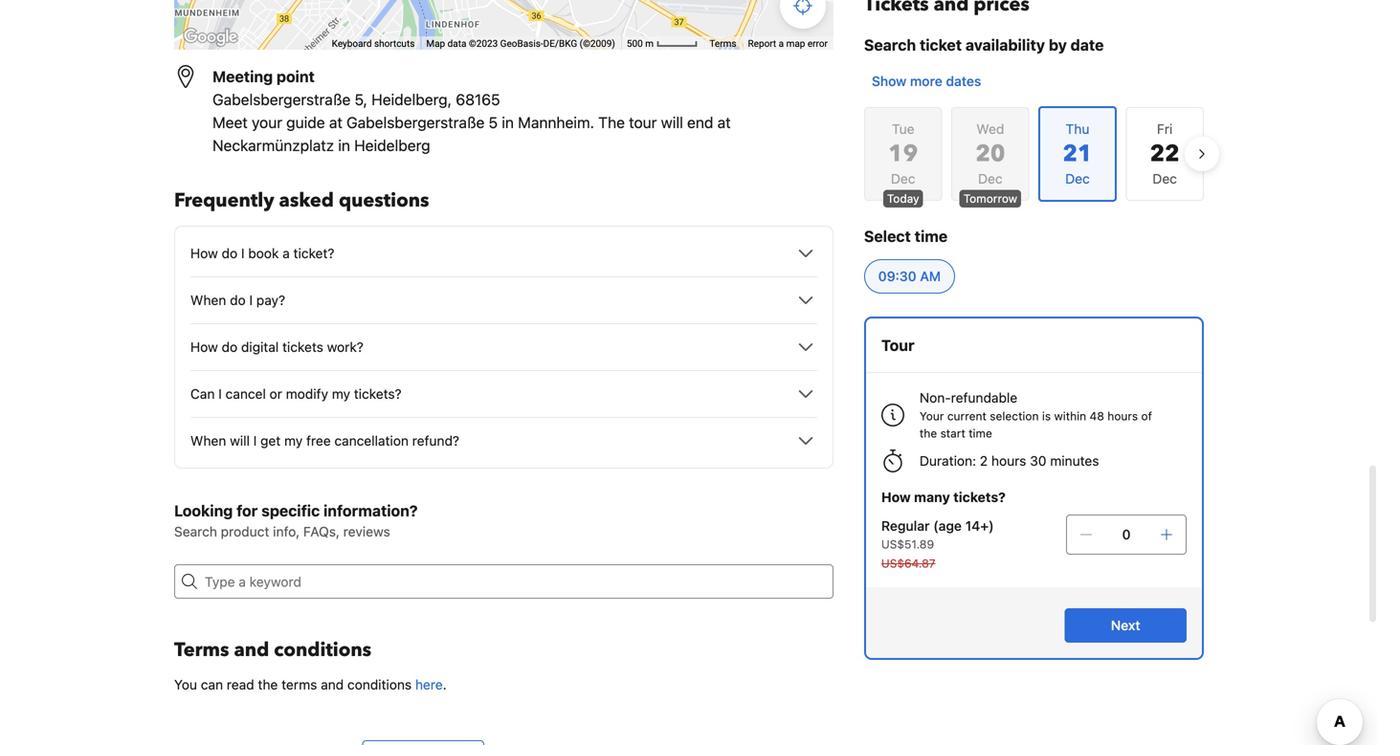 Task type: describe. For each thing, give the bounding box(es) containing it.
terms and conditions
[[174, 637, 371, 664]]

frequently asked questions
[[174, 188, 429, 214]]

30
[[1030, 453, 1047, 469]]

many
[[914, 490, 950, 505]]

info,
[[273, 524, 300, 540]]

availability
[[966, 36, 1045, 54]]

1 horizontal spatial and
[[321, 677, 344, 693]]

select time
[[864, 227, 948, 246]]

tour
[[881, 336, 915, 355]]

ticket?
[[293, 246, 334, 261]]

my inside can i cancel or modify my tickets? dropdown button
[[332, 386, 350, 402]]

do for book
[[222, 246, 238, 261]]

0 vertical spatial time
[[915, 227, 948, 246]]

map data ©2023 geobasis-de/bkg (©2009)
[[426, 38, 615, 49]]

your
[[920, 410, 944, 423]]

is
[[1042, 410, 1051, 423]]

de/bkg
[[543, 38, 577, 49]]

can
[[190, 386, 215, 402]]

questions
[[339, 188, 429, 214]]

frequently
[[174, 188, 274, 214]]

digital
[[241, 339, 279, 355]]

.
[[443, 677, 447, 693]]

map
[[786, 38, 805, 49]]

when for when do i pay?
[[190, 292, 226, 308]]

report a map error link
[[748, 38, 828, 49]]

tue 19 dec today
[[887, 121, 919, 205]]

region containing 19
[[849, 99, 1219, 210]]

current
[[947, 410, 987, 423]]

Type a keyword field
[[197, 565, 834, 599]]

(age
[[933, 518, 962, 534]]

report a map error
[[748, 38, 828, 49]]

regular
[[881, 518, 930, 534]]

here
[[415, 677, 443, 693]]

48
[[1090, 410, 1104, 423]]

a inside dropdown button
[[283, 246, 290, 261]]

keyboard
[[332, 38, 372, 49]]

report
[[748, 38, 776, 49]]

time inside 'non-refundable your current selection is within 48 hours of the start time'
[[969, 427, 992, 440]]

guide
[[286, 113, 325, 132]]

tue
[[892, 121, 915, 137]]

1 vertical spatial the
[[258, 677, 278, 693]]

by
[[1049, 36, 1067, 54]]

date
[[1071, 36, 1104, 54]]

i for book
[[241, 246, 245, 261]]

19
[[888, 138, 918, 170]]

how for how do i book a ticket?
[[190, 246, 218, 261]]

end
[[687, 113, 713, 132]]

here link
[[415, 677, 443, 693]]

meeting
[[212, 67, 273, 86]]

or
[[270, 386, 282, 402]]

1 vertical spatial hours
[[992, 453, 1026, 469]]

us$51.89
[[881, 538, 934, 551]]

for
[[237, 502, 258, 520]]

hours inside 'non-refundable your current selection is within 48 hours of the start time'
[[1108, 410, 1138, 423]]

keyboard shortcuts button
[[332, 37, 415, 50]]

5
[[489, 113, 498, 132]]

shortcuts
[[374, 38, 415, 49]]

tickets? inside dropdown button
[[354, 386, 402, 402]]

how do i book a ticket? button
[[190, 242, 817, 265]]

meeting point gabelsbergerstraße 5, heidelberg, 68165 meet your guide at gabelsbergerstraße 5 in mannheim.     the tour will end at neckarmünzplatz in heidelberg
[[212, 67, 731, 155]]

09:30 am
[[878, 268, 941, 284]]

geobasis-
[[500, 38, 543, 49]]

your
[[252, 113, 282, 132]]

0 horizontal spatial in
[[338, 136, 350, 155]]

read
[[227, 677, 254, 693]]

keyboard shortcuts
[[332, 38, 415, 49]]

get
[[260, 433, 281, 449]]

today
[[887, 192, 919, 205]]

how do i book a ticket?
[[190, 246, 334, 261]]

©2023
[[469, 38, 498, 49]]

duration: 2 hours 30 minutes
[[920, 453, 1099, 469]]

when for when will i get my free cancellation refund?
[[190, 433, 226, 449]]

you
[[174, 677, 197, 693]]

0
[[1122, 527, 1131, 543]]

ticket
[[920, 36, 962, 54]]

1 vertical spatial conditions
[[347, 677, 412, 693]]

next
[[1111, 618, 1141, 634]]

map
[[426, 38, 445, 49]]

0 vertical spatial in
[[502, 113, 514, 132]]

regular (age 14+) us$51.89
[[881, 518, 994, 551]]

terms for terms and conditions
[[174, 637, 229, 664]]

dec for 20
[[978, 171, 1003, 187]]

my inside when will i get my free cancellation refund? dropdown button
[[284, 433, 303, 449]]

0 vertical spatial gabelsbergerstraße
[[212, 90, 351, 109]]

1 at from the left
[[329, 113, 343, 132]]

14+)
[[965, 518, 994, 534]]

20
[[976, 138, 1005, 170]]

show more dates button
[[864, 64, 989, 99]]

search ticket availability by date
[[864, 36, 1104, 54]]

1 horizontal spatial a
[[779, 38, 784, 49]]

when do i pay? button
[[190, 289, 817, 312]]

free
[[306, 433, 331, 449]]

selection
[[990, 410, 1039, 423]]

(©2009)
[[580, 38, 615, 49]]

terms
[[282, 677, 317, 693]]

tickets
[[282, 339, 323, 355]]

how do digital tickets work?
[[190, 339, 364, 355]]

specific
[[261, 502, 320, 520]]

heidelberg
[[354, 136, 430, 155]]

22
[[1150, 138, 1180, 170]]

2 at from the left
[[717, 113, 731, 132]]

cancellation
[[334, 433, 409, 449]]

i for get
[[253, 433, 257, 449]]

select
[[864, 227, 911, 246]]

terms link
[[710, 38, 737, 49]]

0 horizontal spatial and
[[234, 637, 269, 664]]



Task type: vqa. For each thing, say whether or not it's contained in the screenshot.
the in to the bottom
yes



Task type: locate. For each thing, give the bounding box(es) containing it.
1 vertical spatial tickets?
[[954, 490, 1006, 505]]

1 when from the top
[[190, 292, 226, 308]]

modify
[[286, 386, 328, 402]]

fri 22 dec
[[1150, 121, 1180, 187]]

0 horizontal spatial will
[[230, 433, 250, 449]]

0 horizontal spatial the
[[258, 677, 278, 693]]

a left map
[[779, 38, 784, 49]]

1 horizontal spatial tickets?
[[954, 490, 1006, 505]]

at right end
[[717, 113, 731, 132]]

more
[[910, 73, 943, 89]]

dec down the 22 at top
[[1153, 171, 1177, 187]]

0 horizontal spatial a
[[283, 246, 290, 261]]

gabelsbergerstraße down 'point'
[[212, 90, 351, 109]]

0 vertical spatial will
[[661, 113, 683, 132]]

can i cancel or modify my tickets?
[[190, 386, 402, 402]]

do inside dropdown button
[[230, 292, 246, 308]]

1 vertical spatial how
[[190, 339, 218, 355]]

point
[[277, 67, 315, 86]]

when will i get my free cancellation refund?
[[190, 433, 459, 449]]

1 horizontal spatial dec
[[978, 171, 1003, 187]]

0 vertical spatial search
[[864, 36, 916, 54]]

500 m button
[[621, 36, 704, 50]]

1 vertical spatial gabelsbergerstraße
[[347, 113, 485, 132]]

2 horizontal spatial dec
[[1153, 171, 1177, 187]]

i inside can i cancel or modify my tickets? dropdown button
[[218, 386, 222, 402]]

mannheim.
[[518, 113, 594, 132]]

1 vertical spatial and
[[321, 677, 344, 693]]

i left pay?
[[249, 292, 253, 308]]

1 horizontal spatial in
[[502, 113, 514, 132]]

in left the heidelberg
[[338, 136, 350, 155]]

at
[[329, 113, 343, 132], [717, 113, 731, 132]]

fri
[[1157, 121, 1173, 137]]

dec inside the wed 20 dec tomorrow
[[978, 171, 1003, 187]]

search up show
[[864, 36, 916, 54]]

i left get
[[253, 433, 257, 449]]

and up read
[[234, 637, 269, 664]]

2 dec from the left
[[978, 171, 1003, 187]]

am
[[920, 268, 941, 284]]

1 horizontal spatial hours
[[1108, 410, 1138, 423]]

do left pay?
[[230, 292, 246, 308]]

1 horizontal spatial terms
[[710, 38, 737, 49]]

cancel
[[226, 386, 266, 402]]

0 horizontal spatial dec
[[891, 171, 916, 187]]

1 horizontal spatial at
[[717, 113, 731, 132]]

tickets? up 14+)
[[954, 490, 1006, 505]]

duration:
[[920, 453, 976, 469]]

how do digital tickets work? button
[[190, 336, 817, 359]]

tour
[[629, 113, 657, 132]]

terms up can
[[174, 637, 229, 664]]

looking
[[174, 502, 233, 520]]

will inside when will i get my free cancellation refund? dropdown button
[[230, 433, 250, 449]]

500
[[627, 38, 643, 49]]

dec inside tue 19 dec today
[[891, 171, 916, 187]]

0 vertical spatial my
[[332, 386, 350, 402]]

when inside dropdown button
[[190, 292, 226, 308]]

can i cancel or modify my tickets? button
[[190, 383, 817, 406]]

when will i get my free cancellation refund? button
[[190, 430, 817, 453]]

will left get
[[230, 433, 250, 449]]

wed
[[977, 121, 1004, 137]]

wed 20 dec tomorrow
[[964, 121, 1017, 205]]

show
[[872, 73, 907, 89]]

0 horizontal spatial at
[[329, 113, 343, 132]]

0 vertical spatial conditions
[[274, 637, 371, 664]]

the
[[598, 113, 625, 132]]

i inside when will i get my free cancellation refund? dropdown button
[[253, 433, 257, 449]]

1 horizontal spatial the
[[920, 427, 937, 440]]

in right the '5'
[[502, 113, 514, 132]]

will inside meeting point gabelsbergerstraße 5, heidelberg, 68165 meet your guide at gabelsbergerstraße 5 in mannheim.     the tour will end at neckarmünzplatz in heidelberg
[[661, 113, 683, 132]]

heidelberg,
[[372, 90, 452, 109]]

1 horizontal spatial search
[[864, 36, 916, 54]]

the down your
[[920, 427, 937, 440]]

dec for 19
[[891, 171, 916, 187]]

faqs,
[[303, 524, 340, 540]]

time up am
[[915, 227, 948, 246]]

terms left the report
[[710, 38, 737, 49]]

0 horizontal spatial hours
[[992, 453, 1026, 469]]

i inside "how do i book a ticket?" dropdown button
[[241, 246, 245, 261]]

the inside 'non-refundable your current selection is within 48 hours of the start time'
[[920, 427, 937, 440]]

conditions up you can read the terms and conditions here .
[[274, 637, 371, 664]]

0 vertical spatial the
[[920, 427, 937, 440]]

dec up today
[[891, 171, 916, 187]]

gabelsbergerstraße
[[212, 90, 351, 109], [347, 113, 485, 132]]

how many tickets?
[[881, 490, 1006, 505]]

hours left of
[[1108, 410, 1138, 423]]

how up can
[[190, 339, 218, 355]]

0 vertical spatial terms
[[710, 38, 737, 49]]

conditions
[[274, 637, 371, 664], [347, 677, 412, 693]]

0 vertical spatial a
[[779, 38, 784, 49]]

do left book
[[222, 246, 238, 261]]

1 horizontal spatial my
[[332, 386, 350, 402]]

2
[[980, 453, 988, 469]]

tickets? up the cancellation
[[354, 386, 402, 402]]

and right 'terms'
[[321, 677, 344, 693]]

asked
[[279, 188, 334, 214]]

i left book
[[241, 246, 245, 261]]

1 vertical spatial will
[[230, 433, 250, 449]]

neckarmünzplatz
[[212, 136, 334, 155]]

2 vertical spatial how
[[881, 490, 911, 505]]

you can read the terms and conditions here .
[[174, 677, 447, 693]]

0 horizontal spatial terms
[[174, 637, 229, 664]]

gabelsbergerstraße down heidelberg, on the top left of the page
[[347, 113, 485, 132]]

how
[[190, 246, 218, 261], [190, 339, 218, 355], [881, 490, 911, 505]]

information?
[[324, 502, 418, 520]]

3 dec from the left
[[1153, 171, 1177, 187]]

1 horizontal spatial will
[[661, 113, 683, 132]]

how down frequently
[[190, 246, 218, 261]]

0 vertical spatial hours
[[1108, 410, 1138, 423]]

2 vertical spatial do
[[222, 339, 238, 355]]

how for how many tickets?
[[881, 490, 911, 505]]

my right get
[[284, 433, 303, 449]]

do
[[222, 246, 238, 261], [230, 292, 246, 308], [222, 339, 238, 355]]

0 vertical spatial how
[[190, 246, 218, 261]]

time down current
[[969, 427, 992, 440]]

my
[[332, 386, 350, 402], [284, 433, 303, 449]]

do for pay?
[[230, 292, 246, 308]]

0 horizontal spatial search
[[174, 524, 217, 540]]

09:30
[[878, 268, 917, 284]]

0 horizontal spatial my
[[284, 433, 303, 449]]

1 horizontal spatial time
[[969, 427, 992, 440]]

region
[[849, 99, 1219, 210]]

do left digital
[[222, 339, 238, 355]]

1 vertical spatial terms
[[174, 637, 229, 664]]

search down looking
[[174, 524, 217, 540]]

dec up "tomorrow"
[[978, 171, 1003, 187]]

do for tickets
[[222, 339, 238, 355]]

1 vertical spatial do
[[230, 292, 246, 308]]

the right read
[[258, 677, 278, 693]]

dec inside fri 22 dec
[[1153, 171, 1177, 187]]

i inside when do i pay? dropdown button
[[249, 292, 253, 308]]

at right the guide
[[329, 113, 343, 132]]

hours right 2
[[992, 453, 1026, 469]]

my right modify
[[332, 386, 350, 402]]

1 dec from the left
[[891, 171, 916, 187]]

the
[[920, 427, 937, 440], [258, 677, 278, 693]]

terms for terms "link"
[[710, 38, 737, 49]]

0 vertical spatial when
[[190, 292, 226, 308]]

i right can
[[218, 386, 222, 402]]

google image
[[179, 25, 242, 50]]

1 vertical spatial search
[[174, 524, 217, 540]]

refundable
[[951, 390, 1018, 406]]

show more dates
[[872, 73, 981, 89]]

data
[[448, 38, 467, 49]]

next button
[[1065, 609, 1187, 643]]

i for pay?
[[249, 292, 253, 308]]

0 horizontal spatial time
[[915, 227, 948, 246]]

2 when from the top
[[190, 433, 226, 449]]

when down can
[[190, 433, 226, 449]]

0 vertical spatial tickets?
[[354, 386, 402, 402]]

map region
[[174, 0, 834, 50]]

book
[[248, 246, 279, 261]]

will left end
[[661, 113, 683, 132]]

0 vertical spatial do
[[222, 246, 238, 261]]

non-refundable your current selection is within 48 hours of the start time
[[920, 390, 1152, 440]]

when inside dropdown button
[[190, 433, 226, 449]]

0 horizontal spatial tickets?
[[354, 386, 402, 402]]

product
[[221, 524, 269, 540]]

1 vertical spatial when
[[190, 433, 226, 449]]

error
[[808, 38, 828, 49]]

how for how do digital tickets work?
[[190, 339, 218, 355]]

tickets?
[[354, 386, 402, 402], [954, 490, 1006, 505]]

start
[[940, 427, 966, 440]]

how up regular
[[881, 490, 911, 505]]

search inside looking for specific information? search product info, faqs, reviews
[[174, 524, 217, 540]]

68165
[[456, 90, 500, 109]]

non-
[[920, 390, 951, 406]]

1 vertical spatial my
[[284, 433, 303, 449]]

when
[[190, 292, 226, 308], [190, 433, 226, 449]]

500 m
[[627, 38, 656, 49]]

1 vertical spatial a
[[283, 246, 290, 261]]

0 vertical spatial and
[[234, 637, 269, 664]]

meet
[[212, 113, 248, 132]]

hours
[[1108, 410, 1138, 423], [992, 453, 1026, 469]]

looking for specific information? search product info, faqs, reviews
[[174, 502, 418, 540]]

reviews
[[343, 524, 390, 540]]

1 vertical spatial in
[[338, 136, 350, 155]]

a right book
[[283, 246, 290, 261]]

1 vertical spatial time
[[969, 427, 992, 440]]

can
[[201, 677, 223, 693]]

conditions left here link
[[347, 677, 412, 693]]

when left pay?
[[190, 292, 226, 308]]

tomorrow
[[964, 192, 1017, 205]]



